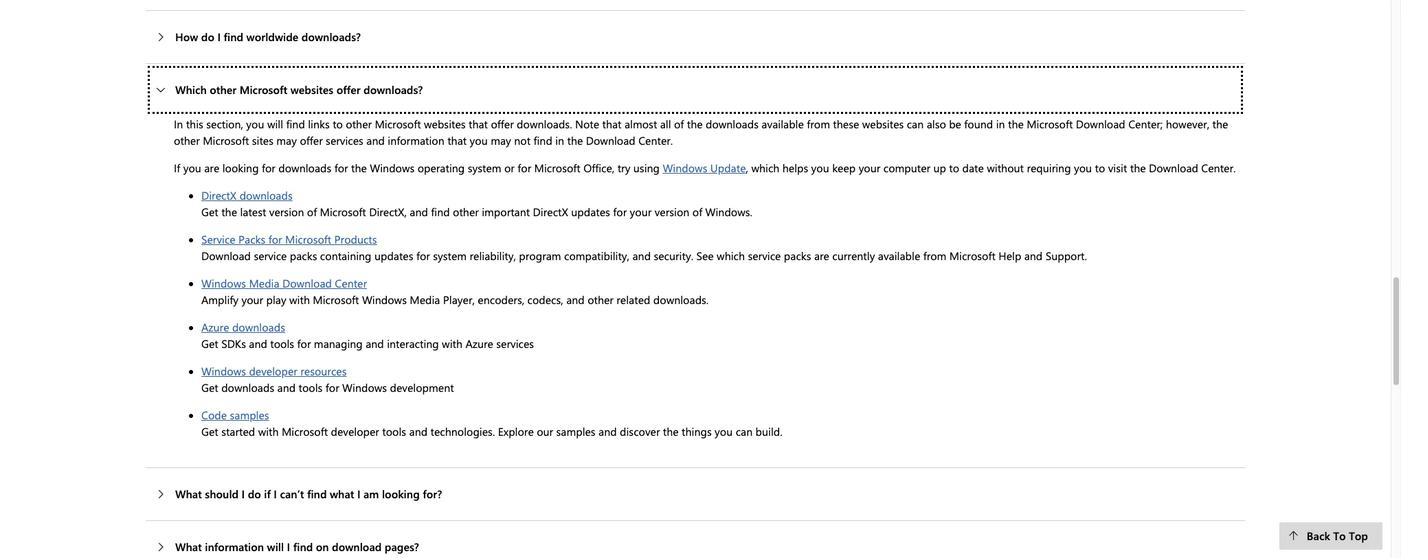 Task type: locate. For each thing, give the bounding box(es) containing it.
get down code
[[201, 425, 218, 439]]

0 vertical spatial media
[[249, 276, 279, 290]]

1 vertical spatial with
[[442, 337, 463, 351]]

of for offer
[[674, 117, 684, 131]]

you right things
[[715, 425, 733, 439]]

1 vertical spatial in
[[555, 133, 564, 148]]

2 horizontal spatial your
[[859, 161, 881, 175]]

center.
[[639, 133, 673, 148], [1202, 161, 1236, 175]]

get
[[201, 205, 218, 219], [201, 337, 218, 351], [201, 381, 218, 395], [201, 425, 218, 439]]

websites
[[291, 82, 334, 97], [424, 117, 466, 131], [862, 117, 904, 131]]

0 horizontal spatial do
[[201, 29, 214, 44]]

find inside 'dropdown button'
[[224, 29, 243, 44]]

directx right important
[[533, 205, 568, 219]]

for
[[262, 161, 276, 175], [335, 161, 348, 175], [518, 161, 531, 175], [613, 205, 627, 219], [269, 232, 282, 246], [416, 249, 430, 263], [297, 337, 311, 351], [326, 381, 339, 395]]

microsoft down windows developer resources get downloads and tools for windows development
[[282, 425, 328, 439]]

available up helps
[[762, 117, 804, 131]]

2 vertical spatial tools
[[382, 425, 406, 439]]

1 vertical spatial downloads.
[[654, 293, 709, 307]]

in right not
[[555, 133, 564, 148]]

which other microsoft websites offer downloads?
[[175, 82, 423, 97]]

find left worldwide
[[224, 29, 243, 44]]

0 vertical spatial directx
[[201, 188, 237, 203]]

1 vertical spatial developer
[[331, 425, 379, 439]]

1 will from the top
[[267, 117, 283, 131]]

0 horizontal spatial version
[[269, 205, 304, 219]]

services down links
[[326, 133, 364, 148]]

tools
[[270, 337, 294, 351], [299, 381, 323, 395], [382, 425, 406, 439]]

may
[[277, 133, 297, 148], [491, 133, 511, 148]]

other left 'related'
[[588, 293, 614, 307]]

1 vertical spatial tools
[[299, 381, 323, 395]]

get inside azure downloads get sdks and tools for managing and interacting with azure services
[[201, 337, 218, 351]]

downloads.
[[517, 117, 572, 131], [654, 293, 709, 307]]

0 vertical spatial which
[[752, 161, 780, 175]]

of up service packs for microsoft products link
[[307, 205, 317, 219]]

build.
[[756, 425, 783, 439]]

0 vertical spatial updates
[[571, 205, 610, 219]]

will
[[267, 117, 283, 131], [267, 540, 284, 554]]

your left play
[[242, 293, 263, 307]]

websites right these
[[862, 117, 904, 131]]

can left build.
[[736, 425, 753, 439]]

1 horizontal spatial version
[[655, 205, 690, 219]]

download
[[1076, 117, 1126, 131], [586, 133, 636, 148], [1149, 161, 1199, 175], [201, 249, 251, 263], [282, 276, 332, 290]]

currently
[[833, 249, 875, 263]]

player,
[[443, 293, 475, 307]]

1 horizontal spatial service
[[748, 249, 781, 263]]

tools inside 'code samples get started with microsoft developer tools and technologies. explore our samples and discover the things you can build.'
[[382, 425, 406, 439]]

downloads inside azure downloads get sdks and tools for managing and interacting with azure services
[[232, 320, 285, 334]]

developer
[[249, 364, 297, 378], [331, 425, 379, 439]]

microsoft up "operating"
[[375, 117, 421, 131]]

0 vertical spatial information
[[388, 133, 445, 148]]

find inside directx downloads get the latest version of microsoft directx, and find other important directx updates for your version of windows.
[[431, 205, 450, 219]]

windows developer resources link
[[201, 364, 347, 378]]

1 horizontal spatial your
[[630, 205, 652, 219]]

media
[[249, 276, 279, 290], [410, 293, 440, 307]]

products
[[334, 232, 377, 246]]

with inside 'code samples get started with microsoft developer tools and technologies. explore our samples and discover the things you can build.'
[[258, 425, 279, 439]]

downloads up update
[[706, 117, 759, 131]]

samples up started at the left
[[230, 408, 269, 422]]

how do i find worldwide downloads? button
[[146, 11, 1245, 63]]

1 vertical spatial looking
[[382, 487, 420, 501]]

center. inside "in this section, you will find links to other microsoft websites that offer downloads. note that almost all of the downloads available from these websites can also be found in the microsoft download center; however, the other microsoft sites may offer services and information that you may not find in the download center."
[[639, 133, 673, 148]]

do
[[201, 29, 214, 44], [248, 487, 261, 501]]

with down windows media download center link
[[289, 293, 310, 307]]

if
[[174, 161, 180, 175]]

tools down resources
[[299, 381, 323, 395]]

1 horizontal spatial looking
[[382, 487, 420, 501]]

2 horizontal spatial tools
[[382, 425, 406, 439]]

0 vertical spatial developer
[[249, 364, 297, 378]]

1 horizontal spatial websites
[[424, 117, 466, 131]]

1 vertical spatial do
[[248, 487, 261, 501]]

0 horizontal spatial downloads.
[[517, 117, 572, 131]]

download inside service packs for microsoft products download service packs containing updates for system reliability, program compatibility, and security. see which service packs are currently available from microsoft help and support.
[[201, 249, 251, 263]]

0 horizontal spatial with
[[258, 425, 279, 439]]

keep
[[832, 161, 856, 175]]

to left visit
[[1095, 161, 1105, 175]]

in
[[174, 117, 183, 131]]

other inside windows media download center amplify your play with microsoft windows media player, encoders, codecs, and other related downloads.
[[588, 293, 614, 307]]

important
[[482, 205, 530, 219]]

services down encoders,
[[496, 337, 534, 351]]

computer
[[884, 161, 931, 175]]

information
[[388, 133, 445, 148], [205, 540, 264, 554]]

microsoft up containing
[[285, 232, 331, 246]]

do right how
[[201, 29, 214, 44]]

updates up compatibility,
[[571, 205, 610, 219]]

if you are looking for downloads for the windows operating system or for microsoft office, try using windows update , which helps you keep your computer up to date without requiring you to visit the download center.
[[174, 161, 1236, 175]]

do left if
[[248, 487, 261, 501]]

0 vertical spatial tools
[[270, 337, 294, 351]]

directx up service
[[201, 188, 237, 203]]

0 vertical spatial from
[[807, 117, 830, 131]]

websites up "operating"
[[424, 117, 466, 131]]

1 horizontal spatial which
[[752, 161, 780, 175]]

will inside "in this section, you will find links to other microsoft websites that offer downloads. note that almost all of the downloads available from these websites can also be found in the microsoft download center; however, the other microsoft sites may offer services and information that you may not find in the download center."
[[267, 117, 283, 131]]

which right ,
[[752, 161, 780, 175]]

other right the which
[[210, 82, 237, 97]]

can inside "in this section, you will find links to other microsoft websites that offer downloads. note that almost all of the downloads available from these websites can also be found in the microsoft download center; however, the other microsoft sites may offer services and information that you may not find in the download center."
[[907, 117, 924, 131]]

all
[[660, 117, 671, 131]]

downloads? inside which other microsoft websites offer downloads? dropdown button
[[364, 82, 423, 97]]

tools inside windows developer resources get downloads and tools for windows development
[[299, 381, 323, 395]]

2 vertical spatial offer
[[300, 133, 323, 148]]

0 horizontal spatial may
[[277, 133, 297, 148]]

microsoft up sites
[[240, 82, 288, 97]]

1 what from the top
[[175, 487, 202, 501]]

looking inside what should i do if i can't find what i am looking for? dropdown button
[[382, 487, 420, 501]]

amplify
[[201, 293, 239, 307]]

of inside "in this section, you will find links to other microsoft websites that offer downloads. note that almost all of the downloads available from these websites can also be found in the microsoft download center; however, the other microsoft sites may offer services and information that you may not find in the download center."
[[674, 117, 684, 131]]

download down service
[[201, 249, 251, 263]]

developer inside 'code samples get started with microsoft developer tools and technologies. explore our samples and discover the things you can build.'
[[331, 425, 379, 439]]

found
[[965, 117, 993, 131]]

get inside directx downloads get the latest version of microsoft directx, and find other important directx updates for your version of windows.
[[201, 205, 218, 219]]

may left not
[[491, 133, 511, 148]]

to
[[1334, 529, 1346, 544]]

latest
[[240, 205, 266, 219]]

1 vertical spatial system
[[433, 249, 467, 263]]

websites up links
[[291, 82, 334, 97]]

and
[[367, 133, 385, 148], [410, 205, 428, 219], [633, 249, 651, 263], [1025, 249, 1043, 263], [566, 293, 585, 307], [249, 337, 267, 351], [366, 337, 384, 351], [277, 381, 296, 395], [409, 425, 428, 439], [599, 425, 617, 439]]

1 horizontal spatial system
[[468, 161, 501, 175]]

0 horizontal spatial center.
[[639, 133, 673, 148]]

how
[[175, 29, 198, 44]]

updates down products
[[375, 249, 413, 263]]

1 vertical spatial what
[[175, 540, 202, 554]]

downloads inside windows developer resources get downloads and tools for windows development
[[221, 381, 274, 395]]

downloads up code samples link
[[221, 381, 274, 395]]

2 horizontal spatial websites
[[862, 117, 904, 131]]

version
[[269, 205, 304, 219], [655, 205, 690, 219]]

1 horizontal spatial developer
[[331, 425, 379, 439]]

2 may from the left
[[491, 133, 511, 148]]

3 get from the top
[[201, 381, 218, 395]]

2 horizontal spatial with
[[442, 337, 463, 351]]

1 horizontal spatial tools
[[299, 381, 323, 395]]

1 horizontal spatial may
[[491, 133, 511, 148]]

1 horizontal spatial are
[[814, 249, 830, 263]]

1 vertical spatial from
[[923, 249, 947, 263]]

try
[[618, 161, 631, 175]]

0 horizontal spatial updates
[[375, 249, 413, 263]]

4 get from the top
[[201, 425, 218, 439]]

0 horizontal spatial services
[[326, 133, 364, 148]]

with right the interacting
[[442, 337, 463, 351]]

0 horizontal spatial packs
[[290, 249, 317, 263]]

packs down service packs for microsoft products link
[[290, 249, 317, 263]]

looking up directx downloads link
[[222, 161, 259, 175]]

system inside service packs for microsoft products download service packs containing updates for system reliability, program compatibility, and security. see which service packs are currently available from microsoft help and support.
[[433, 249, 467, 263]]

up
[[934, 161, 946, 175]]

windows down sdks
[[201, 364, 246, 378]]

microsoft inside directx downloads get the latest version of microsoft directx, and find other important directx updates for your version of windows.
[[320, 205, 366, 219]]

downloads? inside how do i find worldwide downloads? 'dropdown button'
[[302, 29, 361, 44]]

1 horizontal spatial offer
[[337, 82, 361, 97]]

security.
[[654, 249, 694, 263]]

tools inside azure downloads get sdks and tools for managing and interacting with azure services
[[270, 337, 294, 351]]

downloads. up not
[[517, 117, 572, 131]]

are right if
[[204, 161, 219, 175]]

1 horizontal spatial can
[[907, 117, 924, 131]]

0 horizontal spatial media
[[249, 276, 279, 290]]

information inside what information will i find on download pages? dropdown button
[[205, 540, 264, 554]]

available inside "in this section, you will find links to other microsoft websites that offer downloads. note that almost all of the downloads available from these websites can also be found in the microsoft download center; however, the other microsoft sites may offer services and information that you may not find in the download center."
[[762, 117, 804, 131]]

from inside "in this section, you will find links to other microsoft websites that offer downloads. note that almost all of the downloads available from these websites can also be found in the microsoft download center; however, the other microsoft sites may offer services and information that you may not find in the download center."
[[807, 117, 830, 131]]

0 vertical spatial with
[[289, 293, 310, 307]]

0 vertical spatial system
[[468, 161, 501, 175]]

2 what from the top
[[175, 540, 202, 554]]

system up windows media download center amplify your play with microsoft windows media player, encoders, codecs, and other related downloads.
[[433, 249, 467, 263]]

downloads down links
[[279, 161, 331, 175]]

i right how
[[217, 29, 221, 44]]

1 vertical spatial updates
[[375, 249, 413, 263]]

available inside service packs for microsoft products download service packs containing updates for system reliability, program compatibility, and security. see which service packs are currently available from microsoft help and support.
[[878, 249, 920, 263]]

1 vertical spatial information
[[205, 540, 264, 554]]

the inside directx downloads get the latest version of microsoft directx, and find other important directx updates for your version of windows.
[[221, 205, 237, 219]]

2 version from the left
[[655, 205, 690, 219]]

system
[[468, 161, 501, 175], [433, 249, 467, 263]]

1 horizontal spatial packs
[[784, 249, 811, 263]]

can
[[907, 117, 924, 131], [736, 425, 753, 439]]

service down windows.
[[748, 249, 781, 263]]

of left windows.
[[693, 205, 703, 219]]

in right found
[[996, 117, 1005, 131]]

1 vertical spatial media
[[410, 293, 440, 307]]

samples right our
[[556, 425, 596, 439]]

to right up
[[949, 161, 960, 175]]

tools down development
[[382, 425, 406, 439]]

what
[[175, 487, 202, 501], [175, 540, 202, 554]]

0 horizontal spatial service
[[254, 249, 287, 263]]

1 may from the left
[[277, 133, 297, 148]]

directx
[[201, 188, 237, 203], [533, 205, 568, 219]]

0 horizontal spatial from
[[807, 117, 830, 131]]

downloads up latest at the left top of the page
[[240, 188, 293, 203]]

2 get from the top
[[201, 337, 218, 351]]

microsoft left help
[[950, 249, 996, 263]]

get up service
[[201, 205, 218, 219]]

information up "operating"
[[388, 133, 445, 148]]

get left sdks
[[201, 337, 218, 351]]

0 vertical spatial downloads.
[[517, 117, 572, 131]]

0 horizontal spatial are
[[204, 161, 219, 175]]

1 horizontal spatial services
[[496, 337, 534, 351]]

0 horizontal spatial information
[[205, 540, 264, 554]]

update
[[711, 161, 746, 175]]

system left or
[[468, 161, 501, 175]]

1 horizontal spatial from
[[923, 249, 947, 263]]

2 horizontal spatial of
[[693, 205, 703, 219]]

azure up sdks
[[201, 320, 229, 334]]

2 will from the top
[[267, 540, 284, 554]]

1 horizontal spatial azure
[[466, 337, 493, 351]]

1 vertical spatial services
[[496, 337, 534, 351]]

are left currently
[[814, 249, 830, 263]]

find
[[224, 29, 243, 44], [286, 117, 305, 131], [534, 133, 552, 148], [431, 205, 450, 219], [307, 487, 327, 501], [293, 540, 313, 554]]

from inside service packs for microsoft products download service packs containing updates for system reliability, program compatibility, and security. see which service packs are currently available from microsoft help and support.
[[923, 249, 947, 263]]

this
[[186, 117, 203, 131]]

1 vertical spatial downloads?
[[364, 82, 423, 97]]

codecs,
[[528, 293, 563, 307]]

tools up windows developer resources link
[[270, 337, 294, 351]]

0 vertical spatial downloads?
[[302, 29, 361, 44]]

0 horizontal spatial can
[[736, 425, 753, 439]]

get for code samples get started with microsoft developer tools and technologies. explore our samples and discover the things you can build.
[[201, 425, 218, 439]]

downloads?
[[302, 29, 361, 44], [364, 82, 423, 97]]

0 vertical spatial center.
[[639, 133, 673, 148]]

looking
[[222, 161, 259, 175], [382, 487, 420, 501]]

which right see
[[717, 249, 745, 263]]

1 horizontal spatial center.
[[1202, 161, 1236, 175]]

without
[[987, 161, 1024, 175]]

you
[[246, 117, 264, 131], [470, 133, 488, 148], [183, 161, 201, 175], [811, 161, 829, 175], [1074, 161, 1092, 175], [715, 425, 733, 439]]

downloads. down security.
[[654, 293, 709, 307]]

sdks
[[221, 337, 246, 351]]

downloads inside directx downloads get the latest version of microsoft directx, and find other important directx updates for your version of windows.
[[240, 188, 293, 203]]

0 horizontal spatial websites
[[291, 82, 334, 97]]

and inside directx downloads get the latest version of microsoft directx, and find other important directx updates for your version of windows.
[[410, 205, 428, 219]]

that
[[469, 117, 488, 131], [602, 117, 622, 131], [448, 133, 467, 148]]

information down should
[[205, 540, 264, 554]]

1 horizontal spatial downloads.
[[654, 293, 709, 307]]

which
[[752, 161, 780, 175], [717, 249, 745, 263]]

windows down resources
[[342, 381, 387, 395]]

find right 'can't'
[[307, 487, 327, 501]]

0 vertical spatial in
[[996, 117, 1005, 131]]

2 vertical spatial with
[[258, 425, 279, 439]]

what should i do if i can't find what i am looking for?
[[175, 487, 442, 501]]

get up code
[[201, 381, 218, 395]]

offer
[[337, 82, 361, 97], [491, 117, 514, 131], [300, 133, 323, 148]]

1 packs from the left
[[290, 249, 317, 263]]

get inside 'code samples get started with microsoft developer tools and technologies. explore our samples and discover the things you can build.'
[[201, 425, 218, 439]]

0 vertical spatial do
[[201, 29, 214, 44]]

developer left resources
[[249, 364, 297, 378]]

to
[[333, 117, 343, 131], [949, 161, 960, 175], [1095, 161, 1105, 175]]

microsoft inside 'code samples get started with microsoft developer tools and technologies. explore our samples and discover the things you can build.'
[[282, 425, 328, 439]]

0 horizontal spatial downloads?
[[302, 29, 361, 44]]

0 horizontal spatial which
[[717, 249, 745, 263]]

2 horizontal spatial that
[[602, 117, 622, 131]]

not
[[514, 133, 531, 148]]

1 horizontal spatial samples
[[556, 425, 596, 439]]

will inside dropdown button
[[267, 540, 284, 554]]

0 vertical spatial available
[[762, 117, 804, 131]]

1 vertical spatial are
[[814, 249, 830, 263]]

media up play
[[249, 276, 279, 290]]

service down "packs"
[[254, 249, 287, 263]]

1 horizontal spatial information
[[388, 133, 445, 148]]

0 vertical spatial your
[[859, 161, 881, 175]]

0 vertical spatial can
[[907, 117, 924, 131]]

azure
[[201, 320, 229, 334], [466, 337, 493, 351]]

can inside 'code samples get started with microsoft developer tools and technologies. explore our samples and discover the things you can build.'
[[736, 425, 753, 439]]

1 horizontal spatial downloads?
[[364, 82, 423, 97]]

other left important
[[453, 205, 479, 219]]

0 vertical spatial what
[[175, 487, 202, 501]]

1 get from the top
[[201, 205, 218, 219]]

version up service packs for microsoft products link
[[269, 205, 304, 219]]

microsoft up the requiring
[[1027, 117, 1073, 131]]

your up service packs for microsoft products download service packs containing updates for system reliability, program compatibility, and security. see which service packs are currently available from microsoft help and support.
[[630, 205, 652, 219]]

other
[[210, 82, 237, 97], [346, 117, 372, 131], [174, 133, 200, 148], [453, 205, 479, 219], [588, 293, 614, 307]]

1 horizontal spatial updates
[[571, 205, 610, 219]]

your right "keep"
[[859, 161, 881, 175]]

1 vertical spatial samples
[[556, 425, 596, 439]]

to right links
[[333, 117, 343, 131]]

0 vertical spatial azure
[[201, 320, 229, 334]]

microsoft left office, on the left top of page
[[534, 161, 581, 175]]

2 service from the left
[[748, 249, 781, 263]]

microsoft down section,
[[203, 133, 249, 148]]

service packs for microsoft products link
[[201, 232, 377, 246]]

will left on
[[267, 540, 284, 554]]

with right started at the left
[[258, 425, 279, 439]]

microsoft down the center on the left of page
[[313, 293, 359, 307]]

center. down however,
[[1202, 161, 1236, 175]]

looking right am
[[382, 487, 420, 501]]

other inside directx downloads get the latest version of microsoft directx, and find other important directx updates for your version of windows.
[[453, 205, 479, 219]]

download up play
[[282, 276, 332, 290]]

for inside windows developer resources get downloads and tools for windows development
[[326, 381, 339, 395]]

of
[[674, 117, 684, 131], [307, 205, 317, 219], [693, 205, 703, 219]]

what for what information will i find on download pages?
[[175, 540, 202, 554]]

0 vertical spatial will
[[267, 117, 283, 131]]

with inside windows media download center amplify your play with microsoft windows media player, encoders, codecs, and other related downloads.
[[289, 293, 310, 307]]

1 horizontal spatial available
[[878, 249, 920, 263]]

are inside service packs for microsoft products download service packs containing updates for system reliability, program compatibility, and security. see which service packs are currently available from microsoft help and support.
[[814, 249, 830, 263]]

downloads up sdks
[[232, 320, 285, 334]]

1 vertical spatial can
[[736, 425, 753, 439]]

0 vertical spatial are
[[204, 161, 219, 175]]

center. down all
[[639, 133, 673, 148]]

samples
[[230, 408, 269, 422], [556, 425, 596, 439]]



Task type: describe. For each thing, give the bounding box(es) containing it.
managing
[[314, 337, 363, 351]]

information inside "in this section, you will find links to other microsoft websites that offer downloads. note that almost all of the downloads available from these websites can also be found in the microsoft download center; however, the other microsoft sites may offer services and information that you may not find in the download center."
[[388, 133, 445, 148]]

downloads? for which other microsoft websites offer downloads?
[[364, 82, 423, 97]]

2 horizontal spatial offer
[[491, 117, 514, 131]]

downloads inside "in this section, you will find links to other microsoft websites that offer downloads. note that almost all of the downloads available from these websites can also be found in the microsoft download center; however, the other microsoft sites may offer services and information that you may not find in the download center."
[[706, 117, 759, 131]]

back to top
[[1307, 529, 1368, 544]]

0 horizontal spatial samples
[[230, 408, 269, 422]]

date
[[963, 161, 984, 175]]

i right should
[[242, 487, 245, 501]]

get inside windows developer resources get downloads and tools for windows development
[[201, 381, 218, 395]]

services inside "in this section, you will find links to other microsoft websites that offer downloads. note that almost all of the downloads available from these websites can also be found in the microsoft download center; however, the other microsoft sites may offer services and information that you may not find in the download center."
[[326, 133, 364, 148]]

0 horizontal spatial azure
[[201, 320, 229, 334]]

find left links
[[286, 117, 305, 131]]

which
[[175, 82, 207, 97]]

1 horizontal spatial to
[[949, 161, 960, 175]]

also
[[927, 117, 946, 131]]

you left "keep"
[[811, 161, 829, 175]]

1 service from the left
[[254, 249, 287, 263]]

windows up directx, on the left
[[370, 161, 415, 175]]

azure downloads get sdks and tools for managing and interacting with azure services
[[201, 320, 534, 351]]

0 horizontal spatial of
[[307, 205, 317, 219]]

center
[[335, 276, 367, 290]]

1 horizontal spatial that
[[469, 117, 488, 131]]

pages?
[[385, 540, 419, 554]]

worldwide
[[246, 29, 299, 44]]

you right the requiring
[[1074, 161, 1092, 175]]

downloads. inside "in this section, you will find links to other microsoft websites that offer downloads. note that almost all of the downloads available from these websites can also be found in the microsoft download center; however, the other microsoft sites may offer services and information that you may not find in the download center."
[[517, 117, 572, 131]]

see
[[697, 249, 714, 263]]

operating
[[418, 161, 465, 175]]

windows media download center link
[[201, 276, 367, 290]]

windows up amplify
[[201, 276, 246, 290]]

encoders,
[[478, 293, 525, 307]]

program
[[519, 249, 561, 263]]

of for important
[[693, 205, 703, 219]]

packs
[[239, 232, 266, 246]]

do inside 'dropdown button'
[[201, 29, 214, 44]]

on
[[316, 540, 329, 554]]

download inside windows media download center amplify your play with microsoft windows media player, encoders, codecs, and other related downloads.
[[282, 276, 332, 290]]

using
[[634, 161, 660, 175]]

what information will i find on download pages?
[[175, 540, 419, 554]]

,
[[746, 161, 748, 175]]

visit
[[1108, 161, 1127, 175]]

find right not
[[534, 133, 552, 148]]

compatibility,
[[564, 249, 630, 263]]

2 packs from the left
[[784, 249, 811, 263]]

top
[[1349, 529, 1368, 544]]

play
[[266, 293, 286, 307]]

should
[[205, 487, 239, 501]]

you left not
[[470, 133, 488, 148]]

find left on
[[293, 540, 313, 554]]

what for what should i do if i can't find what i am looking for?
[[175, 487, 202, 501]]

support.
[[1046, 249, 1087, 263]]

what
[[330, 487, 354, 501]]

download down however,
[[1149, 161, 1199, 175]]

windows right "using"
[[663, 161, 708, 175]]

downloads? for how do i find worldwide downloads?
[[302, 29, 361, 44]]

sites
[[252, 133, 274, 148]]

windows media download center amplify your play with microsoft windows media player, encoders, codecs, and other related downloads.
[[201, 276, 709, 307]]

directx downloads get the latest version of microsoft directx, and find other important directx updates for your version of windows.
[[201, 188, 753, 219]]

services inside azure downloads get sdks and tools for managing and interacting with azure services
[[496, 337, 534, 351]]

back
[[1307, 529, 1330, 544]]

code
[[201, 408, 227, 422]]

center;
[[1129, 117, 1163, 131]]

however,
[[1166, 117, 1210, 131]]

reliability,
[[470, 249, 516, 263]]

other right links
[[346, 117, 372, 131]]

code samples get started with microsoft developer tools and technologies. explore our samples and discover the things you can build.
[[201, 408, 783, 439]]

i left am
[[357, 487, 361, 501]]

download
[[332, 540, 382, 554]]

with inside azure downloads get sdks and tools for managing and interacting with azure services
[[442, 337, 463, 351]]

can't
[[280, 487, 304, 501]]

microsoft inside dropdown button
[[240, 82, 288, 97]]

how do i find worldwide downloads?
[[175, 29, 361, 44]]

section,
[[206, 117, 243, 131]]

what information will i find on download pages? button
[[146, 521, 1245, 559]]

2 horizontal spatial to
[[1095, 161, 1105, 175]]

these
[[833, 117, 859, 131]]

microsoft inside windows media download center amplify your play with microsoft windows media player, encoders, codecs, and other related downloads.
[[313, 293, 359, 307]]

technologies.
[[431, 425, 495, 439]]

windows down the center on the left of page
[[362, 293, 407, 307]]

office,
[[584, 161, 615, 175]]

what should i do if i can't find what i am looking for? button
[[146, 469, 1245, 521]]

1 horizontal spatial in
[[996, 117, 1005, 131]]

get for azure downloads get sdks and tools for managing and interacting with azure services
[[201, 337, 218, 351]]

developer inside windows developer resources get downloads and tools for windows development
[[249, 364, 297, 378]]

other down this
[[174, 133, 200, 148]]

your inside directx downloads get the latest version of microsoft directx, and find other important directx updates for your version of windows.
[[630, 205, 652, 219]]

your inside windows media download center amplify your play with microsoft windows media player, encoders, codecs, and other related downloads.
[[242, 293, 263, 307]]

the inside 'code samples get started with microsoft developer tools and technologies. explore our samples and discover the things you can build.'
[[663, 425, 679, 439]]

in this section, you will find links to other microsoft websites that offer downloads. note that almost all of the downloads available from these websites can also be found in the microsoft download center; however, the other microsoft sites may offer services and information that you may not find in the download center.
[[174, 117, 1228, 148]]

links
[[308, 117, 330, 131]]

i inside 'dropdown button'
[[217, 29, 221, 44]]

you right if
[[183, 161, 201, 175]]

0 horizontal spatial looking
[[222, 161, 259, 175]]

resources
[[300, 364, 347, 378]]

download left center;
[[1076, 117, 1126, 131]]

1 vertical spatial azure
[[466, 337, 493, 351]]

containing
[[320, 249, 372, 263]]

directx downloads link
[[201, 188, 293, 203]]

almost
[[625, 117, 657, 131]]

i right if
[[274, 487, 277, 501]]

which inside service packs for microsoft products download service packs containing updates for system reliability, program compatibility, and security. see which service packs are currently available from microsoft help and support.
[[717, 249, 745, 263]]

to inside "in this section, you will find links to other microsoft websites that offer downloads. note that almost all of the downloads available from these websites can also be found in the microsoft download center; however, the other microsoft sites may offer services and information that you may not find in the download center."
[[333, 117, 343, 131]]

for inside directx downloads get the latest version of microsoft directx, and find other important directx updates for your version of windows.
[[613, 205, 627, 219]]

websites inside dropdown button
[[291, 82, 334, 97]]

and inside "in this section, you will find links to other microsoft websites that offer downloads. note that almost all of the downloads available from these websites can also be found in the microsoft download center; however, the other microsoft sites may offer services and information that you may not find in the download center."
[[367, 133, 385, 148]]

downloads. inside windows media download center amplify your play with microsoft windows media player, encoders, codecs, and other related downloads.
[[654, 293, 709, 307]]

explore
[[498, 425, 534, 439]]

service
[[201, 232, 236, 246]]

download down note
[[586, 133, 636, 148]]

1 vertical spatial center.
[[1202, 161, 1236, 175]]

requiring
[[1027, 161, 1071, 175]]

am
[[364, 487, 379, 501]]

0 horizontal spatial in
[[555, 133, 564, 148]]

development
[[390, 381, 454, 395]]

1 version from the left
[[269, 205, 304, 219]]

helps
[[783, 161, 808, 175]]

back to top link
[[1280, 523, 1383, 551]]

windows update link
[[663, 161, 746, 175]]

you inside 'code samples get started with microsoft developer tools and technologies. explore our samples and discover the things you can build.'
[[715, 425, 733, 439]]

started
[[221, 425, 255, 439]]

or
[[504, 161, 515, 175]]

updates inside directx downloads get the latest version of microsoft directx, and find other important directx updates for your version of windows.
[[571, 205, 610, 219]]

offer inside which other microsoft websites offer downloads? dropdown button
[[337, 82, 361, 97]]

windows developer resources get downloads and tools for windows development
[[201, 364, 454, 395]]

be
[[949, 117, 962, 131]]

interacting
[[387, 337, 439, 351]]

you up sites
[[246, 117, 264, 131]]

code samples link
[[201, 408, 269, 422]]

things
[[682, 425, 712, 439]]

other inside dropdown button
[[210, 82, 237, 97]]

related
[[617, 293, 651, 307]]

for inside azure downloads get sdks and tools for managing and interacting with azure services
[[297, 337, 311, 351]]

for?
[[423, 487, 442, 501]]

our
[[537, 425, 553, 439]]

discover
[[620, 425, 660, 439]]

azure downloads link
[[201, 320, 285, 334]]

and inside windows media download center amplify your play with microsoft windows media player, encoders, codecs, and other related downloads.
[[566, 293, 585, 307]]

updates inside service packs for microsoft products download service packs containing updates for system reliability, program compatibility, and security. see which service packs are currently available from microsoft help and support.
[[375, 249, 413, 263]]

help
[[999, 249, 1022, 263]]

0 horizontal spatial offer
[[300, 133, 323, 148]]

1 horizontal spatial media
[[410, 293, 440, 307]]

note
[[575, 117, 599, 131]]

if
[[264, 487, 271, 501]]

and inside windows developer resources get downloads and tools for windows development
[[277, 381, 296, 395]]

1 horizontal spatial directx
[[533, 205, 568, 219]]

do inside dropdown button
[[248, 487, 261, 501]]

0 horizontal spatial that
[[448, 133, 467, 148]]

get for directx downloads get the latest version of microsoft directx, and find other important directx updates for your version of windows.
[[201, 205, 218, 219]]

which other microsoft websites offer downloads? button
[[146, 64, 1245, 116]]

windows.
[[706, 205, 753, 219]]

i left on
[[287, 540, 290, 554]]



Task type: vqa. For each thing, say whether or not it's contained in the screenshot.
Player,
yes



